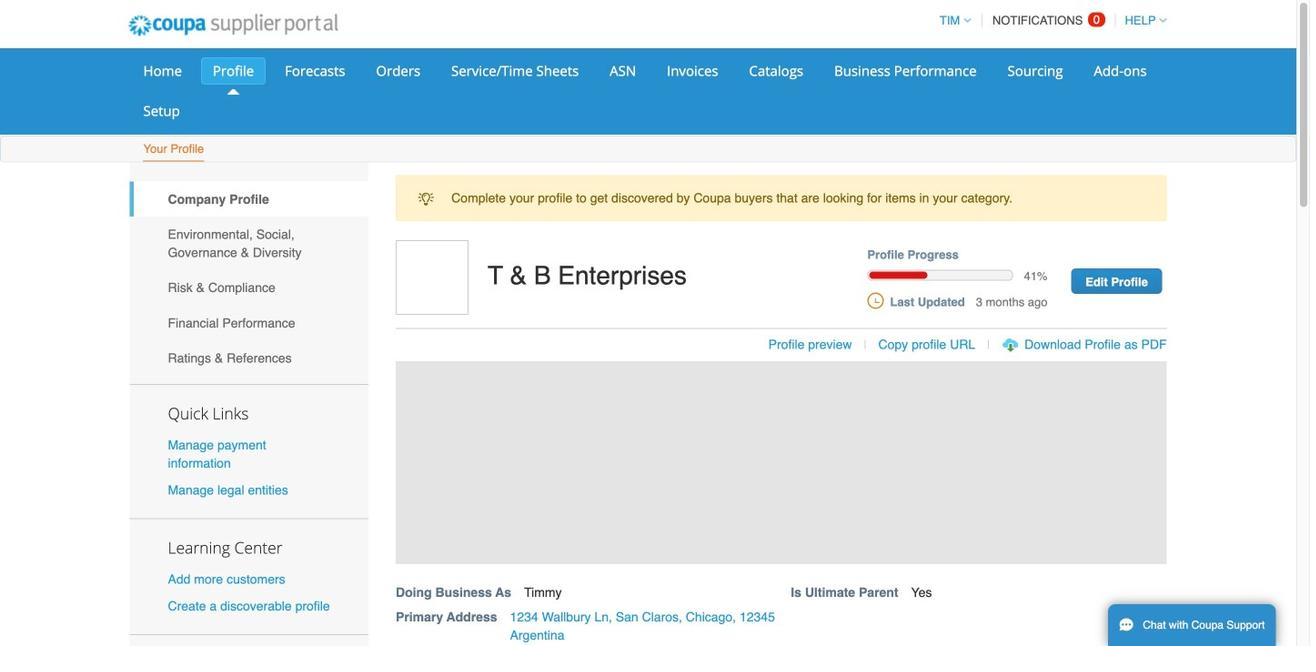 Task type: vqa. For each thing, say whether or not it's contained in the screenshot.
Notifications 0
no



Task type: describe. For each thing, give the bounding box(es) containing it.
t & b enterprises image
[[396, 240, 469, 315]]



Task type: locate. For each thing, give the bounding box(es) containing it.
background image
[[396, 361, 1167, 564]]

banner
[[390, 240, 1186, 646]]

alert
[[396, 175, 1167, 221]]

coupa supplier portal image
[[116, 3, 351, 48]]

navigation
[[932, 3, 1167, 38]]



